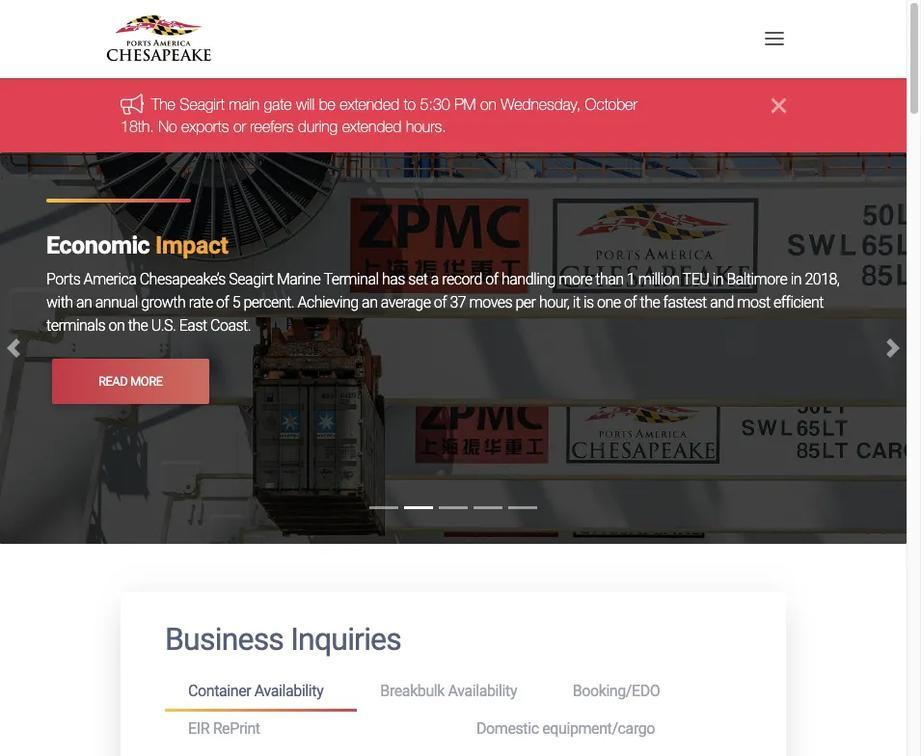 Task type: describe. For each thing, give the bounding box(es) containing it.
rate
[[189, 293, 213, 312]]

2 in from the left
[[791, 270, 802, 289]]

pm
[[454, 96, 476, 113]]

of left 37
[[434, 293, 447, 312]]

during
[[298, 118, 338, 135]]

hours.
[[406, 118, 446, 135]]

bullhorn image
[[121, 93, 151, 115]]

chesapeake's
[[140, 270, 226, 289]]

of left 5
[[216, 293, 229, 312]]

booking/edo
[[573, 682, 660, 700]]

with
[[46, 293, 73, 312]]

ports
[[46, 270, 80, 289]]

set
[[408, 270, 428, 289]]

container availability link
[[165, 674, 357, 712]]

read
[[98, 374, 128, 388]]

october
[[585, 96, 638, 113]]

achieving
[[298, 293, 359, 312]]

wednesday,
[[501, 96, 581, 113]]

read more
[[98, 374, 163, 388]]

1 an from the left
[[76, 293, 92, 312]]

marine
[[277, 270, 321, 289]]

a
[[431, 270, 439, 289]]

5:30
[[420, 96, 450, 113]]

baltimore
[[727, 270, 787, 289]]

hour,
[[539, 293, 570, 312]]

container availability
[[188, 682, 323, 700]]

business inquiries
[[165, 621, 401, 658]]

booking/edo link
[[550, 674, 742, 709]]

business
[[165, 621, 284, 658]]

the seagirt main gate will be extended to 5:30 pm on wednesday, october 18th.  no exports or reefers during extended hours.
[[121, 96, 638, 135]]

the seagirt main gate will be extended to 5:30 pm on wednesday, october 18th.  no exports or reefers during extended hours. alert
[[0, 79, 907, 153]]

0 vertical spatial extended
[[340, 96, 400, 113]]

million
[[638, 270, 680, 289]]

breakbulk availability
[[380, 682, 517, 700]]

of right one
[[624, 293, 637, 312]]

to
[[404, 96, 416, 113]]

is
[[584, 293, 594, 312]]

handling
[[502, 270, 556, 289]]

ports america chesapeake's seagirt marine terminal has set a record of handling more than 1 million teu in baltimore in 2018, with an annual growth rate of 5 percent.                         achieving an average of 37 moves per hour, it is one of the fastest and most efficient terminals on the u.s. east coast.
[[46, 270, 840, 335]]

per
[[516, 293, 536, 312]]

has
[[382, 270, 405, 289]]

of up moves
[[486, 270, 498, 289]]

main
[[229, 96, 260, 113]]

growth
[[141, 293, 185, 312]]

america
[[84, 270, 136, 289]]

or
[[233, 118, 246, 135]]

18th.
[[121, 118, 154, 135]]

eir
[[188, 720, 209, 738]]

fastest
[[663, 293, 707, 312]]



Task type: vqa. For each thing, say whether or not it's contained in the screenshot.
Enter
no



Task type: locate. For each thing, give the bounding box(es) containing it.
2 an from the left
[[362, 293, 378, 312]]

close image
[[772, 94, 786, 117]]

seagirt inside 'the seagirt main gate will be extended to 5:30 pm on wednesday, october 18th.  no exports or reefers during extended hours.'
[[180, 96, 225, 113]]

equipment/cargo
[[542, 720, 655, 738]]

domestic
[[477, 720, 539, 738]]

average
[[381, 293, 431, 312]]

0 horizontal spatial an
[[76, 293, 92, 312]]

most
[[737, 293, 770, 312]]

extended left to
[[340, 96, 400, 113]]

1
[[627, 270, 635, 289]]

toggle navigation image
[[760, 24, 789, 53]]

availability
[[255, 682, 323, 700], [448, 682, 517, 700]]

eir reprint link
[[165, 712, 453, 747]]

reefers
[[250, 118, 294, 135]]

be
[[319, 96, 336, 113]]

domestic equipment/cargo link
[[453, 712, 742, 747]]

terminal
[[324, 270, 379, 289]]

0 vertical spatial on
[[480, 96, 497, 113]]

container
[[188, 682, 251, 700]]

1 horizontal spatial an
[[362, 293, 378, 312]]

1 horizontal spatial on
[[480, 96, 497, 113]]

the left u.s.
[[128, 317, 148, 335]]

availability up domestic in the right of the page
[[448, 682, 517, 700]]

0 horizontal spatial in
[[713, 270, 724, 289]]

eir reprint
[[188, 720, 260, 738]]

1 vertical spatial on
[[109, 317, 125, 335]]

east
[[179, 317, 207, 335]]

an down terminal
[[362, 293, 378, 312]]

exports
[[181, 118, 229, 135]]

coast.
[[210, 317, 251, 335]]

the
[[640, 293, 660, 312], [128, 317, 148, 335]]

on down annual
[[109, 317, 125, 335]]

on inside 'the seagirt main gate will be extended to 5:30 pm on wednesday, october 18th.  no exports or reefers during extended hours.'
[[480, 96, 497, 113]]

and
[[710, 293, 734, 312]]

extended
[[340, 96, 400, 113], [342, 118, 402, 135]]

1 horizontal spatial in
[[791, 270, 802, 289]]

0 horizontal spatial availability
[[255, 682, 323, 700]]

0 vertical spatial the
[[640, 293, 660, 312]]

moves
[[469, 293, 512, 312]]

extended right during
[[342, 118, 402, 135]]

teu
[[683, 270, 709, 289]]

0 horizontal spatial the
[[128, 317, 148, 335]]

5
[[232, 293, 240, 312]]

economic impact
[[46, 232, 228, 260]]

annual
[[95, 293, 138, 312]]

37
[[450, 293, 466, 312]]

1 availability from the left
[[255, 682, 323, 700]]

1 vertical spatial extended
[[342, 118, 402, 135]]

an right "with" at top
[[76, 293, 92, 312]]

impact
[[155, 232, 228, 260]]

terminals
[[46, 317, 105, 335]]

the
[[151, 96, 175, 113]]

no
[[158, 118, 177, 135]]

inquiries
[[291, 621, 401, 658]]

in up efficient
[[791, 270, 802, 289]]

economic
[[46, 232, 150, 260]]

u.s.
[[151, 317, 176, 335]]

1 horizontal spatial availability
[[448, 682, 517, 700]]

1 vertical spatial the
[[128, 317, 148, 335]]

seagirt up the exports
[[180, 96, 225, 113]]

seagirt up 5
[[229, 270, 273, 289]]

on
[[480, 96, 497, 113], [109, 317, 125, 335]]

gate
[[264, 96, 292, 113]]

0 vertical spatial seagirt
[[180, 96, 225, 113]]

the seagirt main gate will be extended to 5:30 pm on wednesday, october 18th.  no exports or reefers during extended hours. link
[[121, 96, 638, 135]]

0 horizontal spatial on
[[109, 317, 125, 335]]

on right pm
[[480, 96, 497, 113]]

one
[[597, 293, 621, 312]]

domestic equipment/cargo
[[477, 720, 655, 738]]

the down million
[[640, 293, 660, 312]]

1 vertical spatial seagirt
[[229, 270, 273, 289]]

efficient
[[774, 293, 824, 312]]

breakbulk availability link
[[357, 674, 550, 709]]

than
[[595, 270, 624, 289]]

economic engine image
[[0, 153, 907, 544]]

0 horizontal spatial seagirt
[[180, 96, 225, 113]]

availability for container availability
[[255, 682, 323, 700]]

1 horizontal spatial seagirt
[[229, 270, 273, 289]]

1 in from the left
[[713, 270, 724, 289]]

seagirt
[[180, 96, 225, 113], [229, 270, 273, 289]]

seagirt inside ports america chesapeake's seagirt marine terminal has set a record of handling more than 1 million teu in baltimore in 2018, with an annual growth rate of 5 percent.                         achieving an average of 37 moves per hour, it is one of the fastest and most efficient terminals on the u.s. east coast.
[[229, 270, 273, 289]]

availability for breakbulk availability
[[448, 682, 517, 700]]

in right teu
[[713, 270, 724, 289]]

availability up eir reprint link
[[255, 682, 323, 700]]

read more link
[[52, 359, 209, 404]]

on inside ports america chesapeake's seagirt marine terminal has set a record of handling more than 1 million teu in baltimore in 2018, with an annual growth rate of 5 percent.                         achieving an average of 37 moves per hour, it is one of the fastest and most efficient terminals on the u.s. east coast.
[[109, 317, 125, 335]]

will
[[296, 96, 315, 113]]

in
[[713, 270, 724, 289], [791, 270, 802, 289]]

percent.
[[244, 293, 294, 312]]

2 availability from the left
[[448, 682, 517, 700]]

it
[[573, 293, 580, 312]]

an
[[76, 293, 92, 312], [362, 293, 378, 312]]

1 horizontal spatial the
[[640, 293, 660, 312]]

2018,
[[805, 270, 840, 289]]

reprint
[[213, 720, 260, 738]]

of
[[486, 270, 498, 289], [216, 293, 229, 312], [434, 293, 447, 312], [624, 293, 637, 312]]

record
[[442, 270, 482, 289]]

more
[[130, 374, 163, 388]]

breakbulk
[[380, 682, 445, 700]]

more
[[559, 270, 592, 289]]



